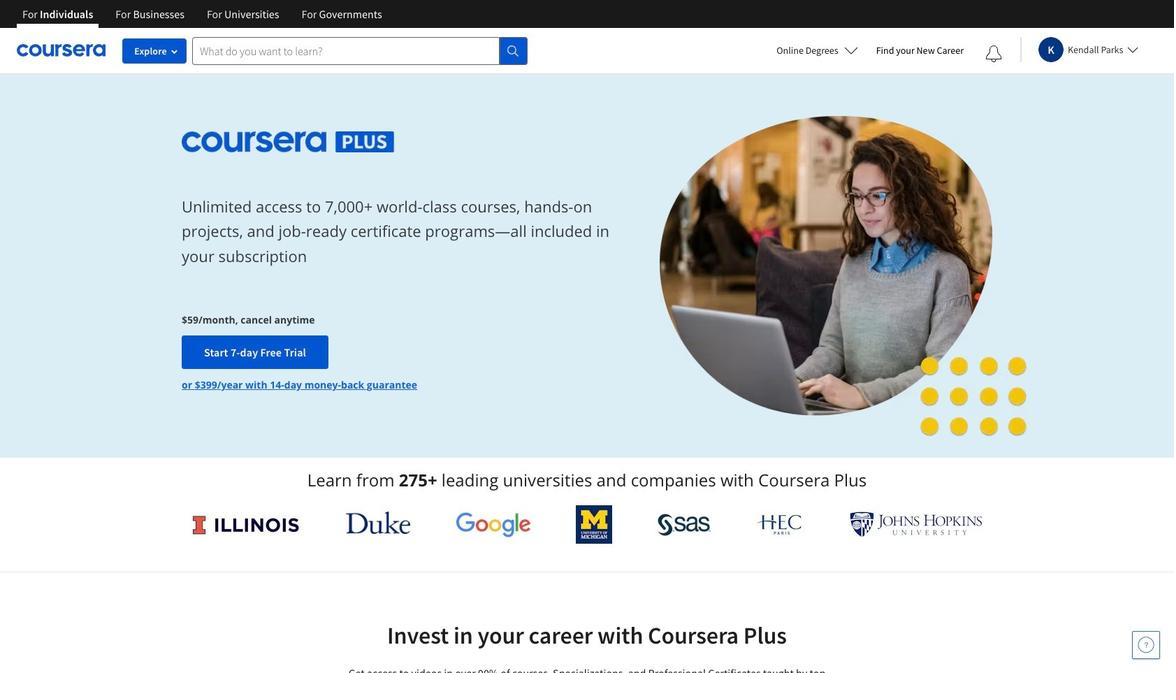 Task type: describe. For each thing, give the bounding box(es) containing it.
What do you want to learn? text field
[[192, 37, 500, 65]]

hec paris image
[[756, 510, 805, 539]]

johns hopkins university image
[[850, 512, 983, 538]]

google image
[[456, 512, 531, 538]]

sas image
[[658, 514, 711, 536]]



Task type: locate. For each thing, give the bounding box(es) containing it.
university of illinois at urbana-champaign image
[[192, 514, 301, 536]]

duke university image
[[346, 512, 411, 534]]

None search field
[[192, 37, 528, 65]]

help center image
[[1138, 637, 1155, 654]]

university of michigan image
[[576, 506, 613, 544]]

banner navigation
[[11, 0, 393, 28]]

coursera plus image
[[182, 131, 395, 152]]

coursera image
[[17, 39, 106, 62]]



Task type: vqa. For each thing, say whether or not it's contained in the screenshot.
the topmost "Analytics"
no



